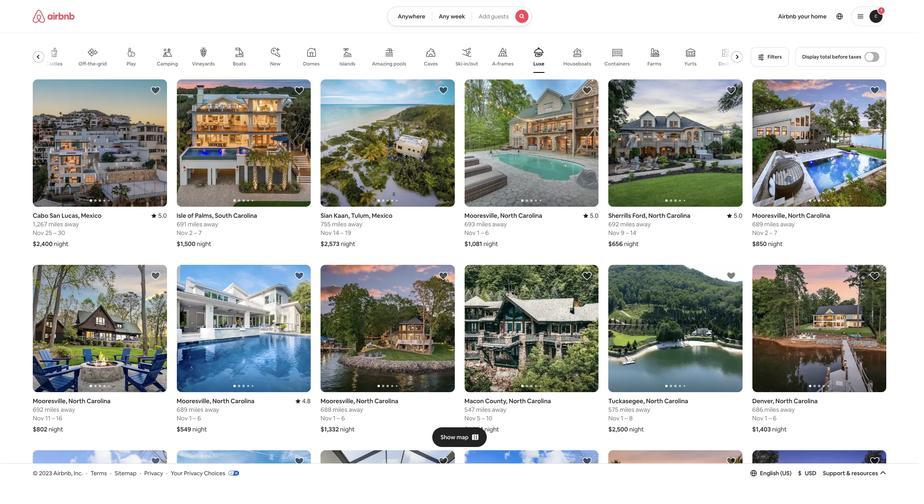 Task type: vqa. For each thing, say whether or not it's contained in the screenshot.


Task type: locate. For each thing, give the bounding box(es) containing it.
1 horizontal spatial 5.0 out of 5 average rating image
[[584, 212, 599, 220]]

0 horizontal spatial 689
[[177, 406, 188, 414]]

carolina inside mooresville, north carolina 689 miles away nov 2 – 7 $850 night
[[807, 212, 831, 220]]

add to wishlist: atlanta, georgia image
[[871, 457, 881, 467]]

0 horizontal spatial 5.0 out of 5 average rating image
[[152, 212, 167, 220]]

1 horizontal spatial 2
[[765, 229, 769, 237]]

2 up $1,500
[[189, 229, 193, 237]]

5.0 for mooresville, north carolina 693 miles away nov 1 – 6 $1,081 night
[[590, 212, 599, 220]]

ski-in/out
[[456, 61, 479, 67]]

night inside "macon county, north carolina 547 miles away nov 5 – 10 $1,604 night"
[[485, 426, 500, 434]]

mexico right the tulum,
[[372, 212, 393, 220]]

night right $850
[[769, 240, 783, 248]]

0 vertical spatial add to wishlist: mooresville, north carolina image
[[871, 86, 881, 95]]

1 7 from the left
[[199, 229, 202, 237]]

None search field
[[388, 7, 532, 26]]

nov left 9 at top right
[[609, 229, 620, 237]]

5.0 out of 5 average rating image left isle
[[152, 212, 167, 220]]

of
[[188, 212, 194, 220]]

mooresville, inside 'mooresville, north carolina 689 miles away nov 1 – 6 $549 night'
[[177, 398, 211, 405]]

kaan,
[[334, 212, 350, 220]]

taxes
[[849, 54, 862, 60]]

night inside tuckasegee, north carolina 575 miles away nov 1 – 8 $2,500 night
[[630, 426, 644, 434]]

mooresville, up 11
[[33, 398, 67, 405]]

693
[[465, 221, 475, 228]]

north inside mooresville, north carolina 688 miles away nov 1 – 6 $1,332 night
[[357, 398, 373, 405]]

cabo san lucas, mexico 1,267 miles away nov 25 – 30 $2,400 night
[[33, 212, 102, 248]]

night right $549
[[193, 426, 207, 434]]

night right $1,332
[[340, 426, 355, 434]]

1 inside tuckasegee, north carolina 575 miles away nov 1 – 8 $2,500 night
[[621, 415, 624, 423]]

carolina inside mooresville, north carolina 693 miles away nov 1 – 6 $1,081 night
[[519, 212, 543, 220]]

9
[[621, 229, 625, 237]]

nov inside mooresville, north carolina 693 miles away nov 1 – 6 $1,081 night
[[465, 229, 476, 237]]

palms,
[[195, 212, 214, 220]]

tulum,
[[351, 212, 371, 220]]

·
[[86, 470, 87, 477], [110, 470, 112, 477], [140, 470, 141, 477], [166, 470, 168, 477]]

privacy right your
[[184, 470, 203, 477]]

5.0 out of 5 average rating image for cabo san lucas, mexico 1,267 miles away nov 25 – 30 $2,400 night
[[152, 212, 167, 220]]

1 for mooresville, north carolina 688 miles away nov 1 – 6 $1,332 night
[[333, 415, 336, 423]]

686
[[753, 406, 764, 414]]

privacy
[[144, 470, 163, 477], [184, 470, 203, 477]]

mexico right lucas,
[[81, 212, 102, 220]]

miles down denver,
[[765, 406, 780, 414]]

carolina for mooresville, north carolina 693 miles away nov 1 – 6 $1,081 night
[[519, 212, 543, 220]]

$
[[799, 470, 802, 477]]

0 horizontal spatial privacy
[[144, 470, 163, 477]]

miles right 688
[[333, 406, 348, 414]]

mooresville, inside mooresville, north carolina 693 miles away nov 1 – 6 $1,081 night
[[465, 212, 499, 220]]

miles inside 'mooresville, north carolina 689 miles away nov 1 – 6 $549 night'
[[189, 406, 204, 414]]

0 horizontal spatial 2
[[189, 229, 193, 237]]

your
[[798, 13, 811, 20]]

add to wishlist: mooresville, north carolina image
[[583, 86, 593, 95], [295, 271, 304, 281], [439, 271, 448, 281], [583, 457, 593, 467]]

689 up $549
[[177, 406, 188, 414]]

add to wishlist: mooresville, north carolina image
[[871, 86, 881, 95], [151, 271, 160, 281], [151, 457, 160, 467]]

north for tuckasegee, north carolina 575 miles away nov 1 – 8 $2,500 night
[[647, 398, 664, 405]]

1 horizontal spatial 7
[[775, 229, 778, 237]]

night down 9 at top right
[[625, 240, 639, 248]]

privacy left your
[[144, 470, 163, 477]]

boats
[[233, 61, 246, 67]]

689 up $850
[[753, 221, 764, 228]]

1 inside 'mooresville, north carolina 689 miles away nov 1 – 6 $549 night'
[[189, 415, 192, 423]]

2 horizontal spatial 5.0
[[734, 212, 743, 220]]

airbnb,
[[53, 470, 73, 477]]

2
[[189, 229, 193, 237], [765, 229, 769, 237]]

8
[[630, 415, 633, 423]]

add to wishlist: mooresville, north carolina image for mooresville, north carolina 689 miles away nov 2 – 7 $850 night
[[871, 86, 881, 95]]

inc.
[[74, 470, 83, 477]]

group
[[33, 41, 747, 73], [33, 79, 167, 207], [177, 79, 311, 207], [321, 79, 455, 207], [465, 79, 599, 207], [609, 79, 743, 207], [753, 79, 887, 207], [33, 265, 167, 393], [177, 265, 311, 393], [321, 265, 455, 393], [465, 265, 599, 393], [609, 265, 743, 393], [753, 265, 887, 393], [33, 451, 167, 484], [177, 451, 311, 484], [321, 451, 455, 484], [465, 451, 599, 484], [609, 451, 743, 484], [753, 451, 887, 484]]

add
[[479, 13, 490, 20]]

mooresville, inside mooresville, north carolina 689 miles away nov 2 – 7 $850 night
[[753, 212, 787, 220]]

2 2 from the left
[[765, 229, 769, 237]]

2 vertical spatial add to wishlist: mooresville, north carolina image
[[151, 457, 160, 467]]

$656
[[609, 240, 623, 248]]

nov up $850
[[753, 229, 764, 237]]

any week button
[[432, 7, 473, 26]]

mexico for sian kaan, tulum, mexico 755 miles away nov 14 – 19 $2,573 night
[[372, 212, 393, 220]]

add to wishlist: mooresville, north carolina image for 689 miles away
[[295, 271, 304, 281]]

night right $1,081
[[484, 240, 499, 248]]

10
[[487, 415, 493, 423]]

– inside the cabo san lucas, mexico 1,267 miles away nov 25 – 30 $2,400 night
[[53, 229, 57, 237]]

night right $1,403
[[773, 426, 787, 434]]

692 down the sherrills
[[609, 221, 619, 228]]

resources
[[852, 470, 879, 477]]

display total before taxes button
[[796, 47, 887, 67]]

0 vertical spatial 692
[[609, 221, 619, 228]]

luxe
[[534, 61, 545, 67]]

689 inside 'mooresville, north carolina 689 miles away nov 1 – 6 $549 night'
[[177, 406, 188, 414]]

– inside isle of palms, south carolina 691 miles away nov 2 – 7 $1,500 night
[[194, 229, 197, 237]]

1
[[881, 8, 883, 13], [477, 229, 480, 237], [189, 415, 192, 423], [333, 415, 336, 423], [621, 415, 624, 423], [765, 415, 768, 423]]

1 horizontal spatial 689
[[753, 221, 764, 228]]

mooresville, up 693
[[465, 212, 499, 220]]

design
[[719, 61, 735, 67]]

nov inside mooresville, north carolina 688 miles away nov 1 – 6 $1,332 night
[[321, 415, 332, 423]]

mexico inside sian kaan, tulum, mexico 755 miles away nov 14 – 19 $2,573 night
[[372, 212, 393, 220]]

miles up 5
[[476, 406, 491, 414]]

any week
[[439, 13, 466, 20]]

14 left 19 at the left top of the page
[[333, 229, 339, 237]]

ford,
[[633, 212, 648, 220]]

north for mooresville, north carolina 689 miles away nov 2 – 7 $850 night
[[789, 212, 806, 220]]

2 privacy from the left
[[184, 470, 203, 477]]

carolina inside mooresville, north carolina 688 miles away nov 1 – 6 $1,332 night
[[375, 398, 399, 405]]

carolina inside denver, north carolina 686 miles away nov 1 – 6 $1,403 night
[[794, 398, 818, 405]]

1 horizontal spatial privacy
[[184, 470, 203, 477]]

add to wishlist: hilton head island, south carolina image
[[295, 457, 304, 467]]

nov down 547
[[465, 415, 476, 423]]

2 14 from the left
[[631, 229, 637, 237]]

©
[[33, 470, 38, 477]]

2 mexico from the left
[[372, 212, 393, 220]]

5.0 out of 5 average rating image
[[728, 212, 743, 220]]

1 horizontal spatial mexico
[[372, 212, 393, 220]]

mooresville, up $549
[[177, 398, 211, 405]]

1 inside mooresville, north carolina 693 miles away nov 1 – 6 $1,081 night
[[477, 229, 480, 237]]

carolina inside sherrills ford, north carolina 692 miles away nov 9 – 14 $656 night
[[667, 212, 691, 220]]

away inside denver, north carolina 686 miles away nov 1 – 6 $1,403 night
[[781, 406, 796, 414]]

1 vertical spatial 689
[[177, 406, 188, 414]]

night down 10
[[485, 426, 500, 434]]

away inside "macon county, north carolina 547 miles away nov 5 – 10 $1,604 night"
[[492, 406, 507, 414]]

away inside 'mooresville, north carolina 689 miles away nov 1 – 6 $549 night'
[[205, 406, 219, 414]]

2 · from the left
[[110, 470, 112, 477]]

1 5.0 out of 5 average rating image from the left
[[152, 212, 167, 220]]

carolina
[[233, 212, 257, 220], [519, 212, 543, 220], [667, 212, 691, 220], [807, 212, 831, 220], [87, 398, 111, 405], [231, 398, 255, 405], [375, 398, 399, 405], [528, 398, 552, 405], [665, 398, 689, 405], [794, 398, 818, 405]]

1 2 from the left
[[189, 229, 193, 237]]

$1,604
[[465, 426, 484, 434]]

sitemap link
[[115, 470, 137, 477]]

· left privacy link
[[140, 470, 141, 477]]

mexico
[[81, 212, 102, 220], [372, 212, 393, 220]]

night down 8
[[630, 426, 644, 434]]

nov inside sian kaan, tulum, mexico 755 miles away nov 14 – 19 $2,573 night
[[321, 229, 332, 237]]

2 inside mooresville, north carolina 689 miles away nov 2 – 7 $850 night
[[765, 229, 769, 237]]

mooresville, inside mooresville, north carolina 692 miles away nov 11 – 16 $802 night
[[33, 398, 67, 405]]

2 7 from the left
[[775, 229, 778, 237]]

1 horizontal spatial 692
[[609, 221, 619, 228]]

sian kaan, tulum, mexico 755 miles away nov 14 – 19 $2,573 night
[[321, 212, 393, 248]]

– inside "macon county, north carolina 547 miles away nov 5 – 10 $1,604 night"
[[482, 415, 485, 423]]

miles inside mooresville, north carolina 689 miles away nov 2 – 7 $850 night
[[765, 221, 780, 228]]

night right $1,500
[[197, 240, 212, 248]]

nov inside mooresville, north carolina 689 miles away nov 2 – 7 $850 night
[[753, 229, 764, 237]]

6 for $1,403
[[774, 415, 777, 423]]

frames
[[498, 61, 514, 67]]

south
[[215, 212, 232, 220]]

688
[[321, 406, 332, 414]]

choices
[[204, 470, 225, 477]]

add to wishlist: mooresville, north carolina image for mooresville, north carolina 692 miles away nov 11 – 16 $802 night
[[151, 271, 160, 281]]

6 inside denver, north carolina 686 miles away nov 1 – 6 $1,403 night
[[774, 415, 777, 423]]

mooresville, inside mooresville, north carolina 688 miles away nov 1 – 6 $1,332 night
[[321, 398, 355, 405]]

0 horizontal spatial 5.0
[[158, 212, 167, 220]]

nov up $549
[[177, 415, 188, 423]]

castles
[[45, 61, 63, 67]]

night
[[54, 240, 68, 248], [197, 240, 212, 248], [341, 240, 356, 248], [484, 240, 499, 248], [625, 240, 639, 248], [769, 240, 783, 248], [49, 426, 63, 434], [193, 426, 207, 434], [340, 426, 355, 434], [485, 426, 500, 434], [630, 426, 644, 434], [773, 426, 787, 434]]

nov down 691
[[177, 229, 188, 237]]

away inside mooresville, north carolina 693 miles away nov 1 – 6 $1,081 night
[[493, 221, 507, 228]]

add to wishlist: macon county, north carolina image
[[583, 271, 593, 281]]

7
[[199, 229, 202, 237], [775, 229, 778, 237]]

689 for 2
[[753, 221, 764, 228]]

1 horizontal spatial 14
[[631, 229, 637, 237]]

miles inside denver, north carolina 686 miles away nov 1 – 6 $1,403 night
[[765, 406, 780, 414]]

0 horizontal spatial mexico
[[81, 212, 102, 220]]

· right inc. on the left bottom
[[86, 470, 87, 477]]

night down 19 at the left top of the page
[[341, 240, 356, 248]]

miles up 11
[[45, 406, 59, 414]]

1 vertical spatial 692
[[33, 406, 43, 414]]

1 inside mooresville, north carolina 688 miles away nov 1 – 6 $1,332 night
[[333, 415, 336, 423]]

0 horizontal spatial 692
[[33, 406, 43, 414]]

usd
[[806, 470, 817, 477]]

north inside mooresville, north carolina 693 miles away nov 1 – 6 $1,081 night
[[501, 212, 518, 220]]

14 right 9 at top right
[[631, 229, 637, 237]]

1 inside dropdown button
[[881, 8, 883, 13]]

carolina inside 'mooresville, north carolina 689 miles away nov 1 – 6 $549 night'
[[231, 398, 255, 405]]

miles down tuckasegee,
[[620, 406, 635, 414]]

$850
[[753, 240, 767, 248]]

carolina for tuckasegee, north carolina 575 miles away nov 1 – 8 $2,500 night
[[665, 398, 689, 405]]

nov down 693
[[465, 229, 476, 237]]

anywhere button
[[388, 7, 433, 26]]

1 14 from the left
[[333, 229, 339, 237]]

2 up $850
[[765, 229, 769, 237]]

vineyards
[[192, 61, 215, 67]]

add to wishlist: mooresville, north carolina image for 693 miles away
[[583, 86, 593, 95]]

1 inside denver, north carolina 686 miles away nov 1 – 6 $1,403 night
[[765, 415, 768, 423]]

6 inside mooresville, north carolina 693 miles away nov 1 – 6 $1,081 night
[[486, 229, 489, 237]]

carolina for mooresville, north carolina 692 miles away nov 11 – 16 $802 night
[[87, 398, 111, 405]]

mooresville, north carolina 689 miles away nov 1 – 6 $549 night
[[177, 398, 255, 434]]

11
[[45, 415, 50, 423]]

miles up $549
[[189, 406, 204, 414]]

mooresville, up 688
[[321, 398, 355, 405]]

north inside 'mooresville, north carolina 689 miles away nov 1 – 6 $549 night'
[[213, 398, 229, 405]]

1 horizontal spatial add to wishlist: isle of palms, south carolina image
[[727, 457, 737, 467]]

north for mooresville, north carolina 689 miles away nov 1 – 6 $549 night
[[213, 398, 229, 405]]

north inside denver, north carolina 686 miles away nov 1 – 6 $1,403 night
[[776, 398, 793, 405]]

0 vertical spatial 689
[[753, 221, 764, 228]]

night inside isle of palms, south carolina 691 miles away nov 2 – 7 $1,500 night
[[197, 240, 212, 248]]

miles
[[49, 221, 63, 228], [188, 221, 202, 228], [332, 221, 347, 228], [477, 221, 491, 228], [621, 221, 635, 228], [765, 221, 780, 228], [45, 406, 59, 414], [189, 406, 204, 414], [333, 406, 348, 414], [476, 406, 491, 414], [620, 406, 635, 414], [765, 406, 780, 414]]

group containing off-the-grid
[[33, 41, 747, 73]]

1 vertical spatial add to wishlist: mooresville, north carolina image
[[151, 271, 160, 281]]

6 inside 'mooresville, north carolina 689 miles away nov 1 – 6 $549 night'
[[198, 415, 201, 423]]

0 horizontal spatial 14
[[333, 229, 339, 237]]

· right the terms
[[110, 470, 112, 477]]

sherrills
[[609, 212, 632, 220]]

mooresville, for mooresville, north carolina 689 miles away nov 2 – 7 $850 night
[[753, 212, 787, 220]]

miles up $850
[[765, 221, 780, 228]]

689
[[753, 221, 764, 228], [177, 406, 188, 414]]

2 5.0 from the left
[[590, 212, 599, 220]]

night inside sherrills ford, north carolina 692 miles away nov 9 – 14 $656 night
[[625, 240, 639, 248]]

nov left 11
[[33, 415, 44, 423]]

2 inside isle of palms, south carolina 691 miles away nov 2 – 7 $1,500 night
[[189, 229, 193, 237]]

miles down san
[[49, 221, 63, 228]]

0 vertical spatial add to wishlist: isle of palms, south carolina image
[[295, 86, 304, 95]]

mexico for cabo san lucas, mexico 1,267 miles away nov 25 – 30 $2,400 night
[[81, 212, 102, 220]]

north inside tuckasegee, north carolina 575 miles away nov 1 – 8 $2,500 night
[[647, 398, 664, 405]]

6 inside mooresville, north carolina 688 miles away nov 1 – 6 $1,332 night
[[342, 415, 345, 423]]

nov down 1,267
[[33, 229, 44, 237]]

nov inside "macon county, north carolina 547 miles away nov 5 – 10 $1,604 night"
[[465, 415, 476, 423]]

add to wishlist: denver, north carolina image
[[871, 271, 881, 281]]

– inside 'mooresville, north carolina 689 miles away nov 1 – 6 $549 night'
[[193, 415, 196, 423]]

1,267
[[33, 221, 47, 228]]

sherrills ford, north carolina 692 miles away nov 9 – 14 $656 night
[[609, 212, 691, 248]]

– inside mooresville, north carolina 693 miles away nov 1 – 6 $1,081 night
[[481, 229, 484, 237]]

575
[[609, 406, 619, 414]]

miles down kaan, in the left of the page
[[332, 221, 347, 228]]

$1,500
[[177, 240, 196, 248]]

away inside the cabo san lucas, mexico 1,267 miles away nov 25 – 30 $2,400 night
[[65, 221, 79, 228]]

add to wishlist: sherrills ford, north carolina image
[[727, 86, 737, 95]]

farms
[[648, 61, 662, 67]]

terms link
[[91, 470, 107, 477]]

$1,332
[[321, 426, 339, 434]]

1 horizontal spatial 5.0
[[590, 212, 599, 220]]

4.8 out of 5 average rating image
[[296, 398, 311, 405]]

support & resources
[[824, 470, 879, 477]]

1 5.0 from the left
[[158, 212, 167, 220]]

3 5.0 from the left
[[734, 212, 743, 220]]

mooresville, for mooresville, north carolina 689 miles away nov 1 – 6 $549 night
[[177, 398, 211, 405]]

689 for 1
[[177, 406, 188, 414]]

miles inside sherrills ford, north carolina 692 miles away nov 9 – 14 $656 night
[[621, 221, 635, 228]]

nov inside mooresville, north carolina 692 miles away nov 11 – 16 $802 night
[[33, 415, 44, 423]]

north inside mooresville, north carolina 692 miles away nov 11 – 16 $802 night
[[69, 398, 85, 405]]

14 inside sian kaan, tulum, mexico 755 miles away nov 14 – 19 $2,573 night
[[333, 229, 339, 237]]

nov down 686
[[753, 415, 764, 423]]

north inside mooresville, north carolina 689 miles away nov 2 – 7 $850 night
[[789, 212, 806, 220]]

547
[[465, 406, 475, 414]]

5.0 out of 5 average rating image left the sherrills
[[584, 212, 599, 220]]

– inside denver, north carolina 686 miles away nov 1 – 6 $1,403 night
[[769, 415, 772, 423]]

nov inside the cabo san lucas, mexico 1,267 miles away nov 25 – 30 $2,400 night
[[33, 229, 44, 237]]

1 mexico from the left
[[81, 212, 102, 220]]

0 horizontal spatial 7
[[199, 229, 202, 237]]

14
[[333, 229, 339, 237], [631, 229, 637, 237]]

$2,500
[[609, 426, 629, 434]]

add to wishlist: cabo san lucas, mexico image
[[151, 86, 160, 95]]

north for mooresville, north carolina 688 miles away nov 1 – 6 $1,332 night
[[357, 398, 373, 405]]

carolina inside tuckasegee, north carolina 575 miles away nov 1 – 8 $2,500 night
[[665, 398, 689, 405]]

mooresville, for mooresville, north carolina 692 miles away nov 11 – 16 $802 night
[[33, 398, 67, 405]]

1 · from the left
[[86, 470, 87, 477]]

5.0 for sherrills ford, north carolina 692 miles away nov 9 – 14 $656 night
[[734, 212, 743, 220]]

night down 30
[[54, 240, 68, 248]]

mooresville, north carolina 689 miles away nov 2 – 7 $850 night
[[753, 212, 831, 248]]

692 up $802
[[33, 406, 43, 414]]

north inside sherrills ford, north carolina 692 miles away nov 9 – 14 $656 night
[[649, 212, 666, 220]]

nov down 755
[[321, 229, 332, 237]]

miles up 9 at top right
[[621, 221, 635, 228]]

denver,
[[753, 398, 775, 405]]

· left your
[[166, 470, 168, 477]]

miles right 693
[[477, 221, 491, 228]]

miles down of
[[188, 221, 202, 228]]

691
[[177, 221, 187, 228]]

night inside mooresville, north carolina 693 miles away nov 1 – 6 $1,081 night
[[484, 240, 499, 248]]

airbnb your home
[[779, 13, 827, 20]]

5.0 out of 5 average rating image
[[152, 212, 167, 220], [584, 212, 599, 220]]

isle of palms, south carolina 691 miles away nov 2 – 7 $1,500 night
[[177, 212, 257, 248]]

total
[[821, 54, 832, 60]]

nov down 575
[[609, 415, 620, 423]]

7 inside isle of palms, south carolina 691 miles away nov 2 – 7 $1,500 night
[[199, 229, 202, 237]]

off-
[[79, 61, 88, 67]]

mexico inside the cabo san lucas, mexico 1,267 miles away nov 25 – 30 $2,400 night
[[81, 212, 102, 220]]

add to wishlist: isle of palms, south carolina image
[[295, 86, 304, 95], [727, 457, 737, 467]]

2 5.0 out of 5 average rating image from the left
[[584, 212, 599, 220]]

night down 16
[[49, 426, 63, 434]]

nov down 688
[[321, 415, 332, 423]]

sian
[[321, 212, 333, 220]]

carolina for mooresville, north carolina 688 miles away nov 1 – 6 $1,332 night
[[375, 398, 399, 405]]

mooresville, up $850
[[753, 212, 787, 220]]

a-frames
[[493, 61, 514, 67]]



Task type: describe. For each thing, give the bounding box(es) containing it.
show map button
[[433, 428, 487, 447]]

add to wishlist: mooresville, north carolina image for 688 miles away
[[439, 271, 448, 281]]

terms · sitemap · privacy ·
[[91, 470, 168, 477]]

off-the-grid
[[79, 61, 107, 67]]

– inside sherrills ford, north carolina 692 miles away nov 9 – 14 $656 night
[[626, 229, 629, 237]]

show map
[[441, 434, 469, 441]]

away inside tuckasegee, north carolina 575 miles away nov 1 – 8 $2,500 night
[[636, 406, 651, 414]]

5.0 out of 5 average rating image for mooresville, north carolina 693 miles away nov 1 – 6 $1,081 night
[[584, 212, 599, 220]]

domes
[[303, 61, 320, 67]]

pools
[[394, 61, 407, 67]]

yurts
[[685, 61, 697, 67]]

san
[[50, 212, 60, 220]]

macon county, north carolina 547 miles away nov 5 – 10 $1,604 night
[[465, 398, 552, 434]]

755
[[321, 221, 331, 228]]

show
[[441, 434, 456, 441]]

away inside mooresville, north carolina 689 miles away nov 2 – 7 $850 night
[[781, 221, 796, 228]]

away inside mooresville, north carolina 692 miles away nov 11 – 16 $802 night
[[61, 406, 75, 414]]

miles inside "macon county, north carolina 547 miles away nov 5 – 10 $1,604 night"
[[476, 406, 491, 414]]

mooresville, for mooresville, north carolina 693 miles away nov 1 – 6 $1,081 night
[[465, 212, 499, 220]]

support
[[824, 470, 846, 477]]

play
[[127, 61, 136, 67]]

nov inside sherrills ford, north carolina 692 miles away nov 9 – 14 $656 night
[[609, 229, 620, 237]]

4 · from the left
[[166, 470, 168, 477]]

filters
[[768, 54, 782, 60]]

display total before taxes
[[803, 54, 862, 60]]

english
[[761, 470, 780, 477]]

1 for mooresville, north carolina 693 miles away nov 1 – 6 $1,081 night
[[477, 229, 480, 237]]

miles inside sian kaan, tulum, mexico 755 miles away nov 14 – 19 $2,573 night
[[332, 221, 347, 228]]

6 for $1,332
[[342, 415, 345, 423]]

grid
[[98, 61, 107, 67]]

0 horizontal spatial add to wishlist: isle of palms, south carolina image
[[295, 86, 304, 95]]

$1,403
[[753, 426, 772, 434]]

away inside isle of palms, south carolina 691 miles away nov 2 – 7 $1,500 night
[[204, 221, 218, 228]]

amazing
[[372, 61, 393, 67]]

2023
[[39, 470, 52, 477]]

night inside 'mooresville, north carolina 689 miles away nov 1 – 6 $549 night'
[[193, 426, 207, 434]]

nov inside denver, north carolina 686 miles away nov 1 – 6 $1,403 night
[[753, 415, 764, 423]]

profile element
[[542, 0, 887, 33]]

tuckasegee,
[[609, 398, 645, 405]]

north for mooresville, north carolina 693 miles away nov 1 – 6 $1,081 night
[[501, 212, 518, 220]]

airbnb
[[779, 13, 797, 20]]

denver, north carolina 686 miles away nov 1 – 6 $1,403 night
[[753, 398, 818, 434]]

houseboats
[[564, 61, 592, 67]]

– inside sian kaan, tulum, mexico 755 miles away nov 14 – 19 $2,573 night
[[341, 229, 344, 237]]

home
[[812, 13, 827, 20]]

– inside mooresville, north carolina 689 miles away nov 2 – 7 $850 night
[[770, 229, 773, 237]]

miles inside mooresville, north carolina 688 miles away nov 1 – 6 $1,332 night
[[333, 406, 348, 414]]

nov inside 'mooresville, north carolina 689 miles away nov 1 – 6 $549 night'
[[177, 415, 188, 423]]

miles inside the cabo san lucas, mexico 1,267 miles away nov 25 – 30 $2,400 night
[[49, 221, 63, 228]]

4.8
[[302, 398, 311, 405]]

1 for denver, north carolina 686 miles away nov 1 – 6 $1,403 night
[[765, 415, 768, 423]]

1 vertical spatial add to wishlist: isle of palms, south carolina image
[[727, 457, 737, 467]]

© 2023 airbnb, inc. ·
[[33, 470, 87, 477]]

north inside "macon county, north carolina 547 miles away nov 5 – 10 $1,604 night"
[[509, 398, 526, 405]]

$1,081
[[465, 240, 483, 248]]

night inside denver, north carolina 686 miles away nov 1 – 6 $1,403 night
[[773, 426, 787, 434]]

north for denver, north carolina 686 miles away nov 1 – 6 $1,403 night
[[776, 398, 793, 405]]

– inside tuckasegee, north carolina 575 miles away nov 1 – 8 $2,500 night
[[625, 415, 628, 423]]

new
[[270, 61, 281, 67]]

isle
[[177, 212, 186, 220]]

add to wishlist: sian kaan, tulum, mexico image
[[439, 86, 448, 95]]

in/out
[[465, 61, 479, 67]]

mooresville, for mooresville, north carolina 688 miles away nov 1 – 6 $1,332 night
[[321, 398, 355, 405]]

1 button
[[852, 7, 887, 26]]

nov inside tuckasegee, north carolina 575 miles away nov 1 – 8 $2,500 night
[[609, 415, 620, 423]]

night inside sian kaan, tulum, mexico 755 miles away nov 14 – 19 $2,573 night
[[341, 240, 356, 248]]

1 for tuckasegee, north carolina 575 miles away nov 1 – 8 $2,500 night
[[621, 415, 624, 423]]

$2,400
[[33, 240, 53, 248]]

5
[[477, 415, 481, 423]]

privacy inside your privacy choices link
[[184, 470, 203, 477]]

display
[[803, 54, 820, 60]]

night inside mooresville, north carolina 689 miles away nov 2 – 7 $850 night
[[769, 240, 783, 248]]

6 for $1,081
[[486, 229, 489, 237]]

privacy link
[[144, 470, 163, 477]]

carolina for denver, north carolina 686 miles away nov 1 – 6 $1,403 night
[[794, 398, 818, 405]]

miles inside tuckasegee, north carolina 575 miles away nov 1 – 8 $2,500 night
[[620, 406, 635, 414]]

a-
[[493, 61, 498, 67]]

25
[[45, 229, 52, 237]]

macon
[[465, 398, 484, 405]]

add to wishlist: tuckasegee, north carolina image
[[727, 271, 737, 281]]

map
[[457, 434, 469, 441]]

30
[[58, 229, 65, 237]]

692 inside mooresville, north carolina 692 miles away nov 11 – 16 $802 night
[[33, 406, 43, 414]]

anywhere
[[398, 13, 426, 20]]

ski-
[[456, 61, 465, 67]]

add guests button
[[472, 7, 532, 26]]

the-
[[88, 61, 98, 67]]

19
[[345, 229, 351, 237]]

week
[[451, 13, 466, 20]]

night inside mooresville, north carolina 692 miles away nov 11 – 16 $802 night
[[49, 426, 63, 434]]

cabo
[[33, 212, 48, 220]]

english (us)
[[761, 470, 792, 477]]

add to wishlist: marco island, florida image
[[439, 457, 448, 467]]

7 inside mooresville, north carolina 689 miles away nov 2 – 7 $850 night
[[775, 229, 778, 237]]

&
[[847, 470, 851, 477]]

mooresville, north carolina 692 miles away nov 11 – 16 $802 night
[[33, 398, 111, 434]]

1 privacy from the left
[[144, 470, 163, 477]]

miles inside isle of palms, south carolina 691 miles away nov 2 – 7 $1,500 night
[[188, 221, 202, 228]]

any
[[439, 13, 450, 20]]

692 inside sherrills ford, north carolina 692 miles away nov 9 – 14 $656 night
[[609, 221, 619, 228]]

night inside mooresville, north carolina 688 miles away nov 1 – 6 $1,332 night
[[340, 426, 355, 434]]

camping
[[157, 61, 178, 67]]

away inside sian kaan, tulum, mexico 755 miles away nov 14 – 19 $2,573 night
[[348, 221, 363, 228]]

$2,573
[[321, 240, 340, 248]]

5.0 for cabo san lucas, mexico 1,267 miles away nov 25 – 30 $2,400 night
[[158, 212, 167, 220]]

county,
[[486, 398, 508, 405]]

14 inside sherrills ford, north carolina 692 miles away nov 9 – 14 $656 night
[[631, 229, 637, 237]]

nov inside isle of palms, south carolina 691 miles away nov 2 – 7 $1,500 night
[[177, 229, 188, 237]]

– inside mooresville, north carolina 688 miles away nov 1 – 6 $1,332 night
[[337, 415, 340, 423]]

away inside mooresville, north carolina 688 miles away nov 1 – 6 $1,332 night
[[349, 406, 363, 414]]

1 for mooresville, north carolina 689 miles away nov 1 – 6 $549 night
[[189, 415, 192, 423]]

night inside the cabo san lucas, mexico 1,267 miles away nov 25 – 30 $2,400 night
[[54, 240, 68, 248]]

miles inside mooresville, north carolina 692 miles away nov 11 – 16 $802 night
[[45, 406, 59, 414]]

amazing pools
[[372, 61, 407, 67]]

carolina inside isle of palms, south carolina 691 miles away nov 2 – 7 $1,500 night
[[233, 212, 257, 220]]

none search field containing anywhere
[[388, 7, 532, 26]]

carolina for mooresville, north carolina 689 miles away nov 1 – 6 $549 night
[[231, 398, 255, 405]]

miles inside mooresville, north carolina 693 miles away nov 1 – 6 $1,081 night
[[477, 221, 491, 228]]

tuckasegee, north carolina 575 miles away nov 1 – 8 $2,500 night
[[609, 398, 689, 434]]

support & resources button
[[824, 470, 887, 477]]

carolina for mooresville, north carolina 689 miles away nov 2 – 7 $850 night
[[807, 212, 831, 220]]

your
[[171, 470, 183, 477]]

3 · from the left
[[140, 470, 141, 477]]

before
[[833, 54, 848, 60]]

away inside sherrills ford, north carolina 692 miles away nov 9 – 14 $656 night
[[637, 221, 651, 228]]

sitemap
[[115, 470, 137, 477]]

north for mooresville, north carolina 692 miles away nov 11 – 16 $802 night
[[69, 398, 85, 405]]

– inside mooresville, north carolina 692 miles away nov 11 – 16 $802 night
[[52, 415, 55, 423]]

terms
[[91, 470, 107, 477]]

carolina inside "macon county, north carolina 547 miles away nov 5 – 10 $1,604 night"
[[528, 398, 552, 405]]

guests
[[491, 13, 509, 20]]

6 for $549
[[198, 415, 201, 423]]

$ usd
[[799, 470, 817, 477]]



